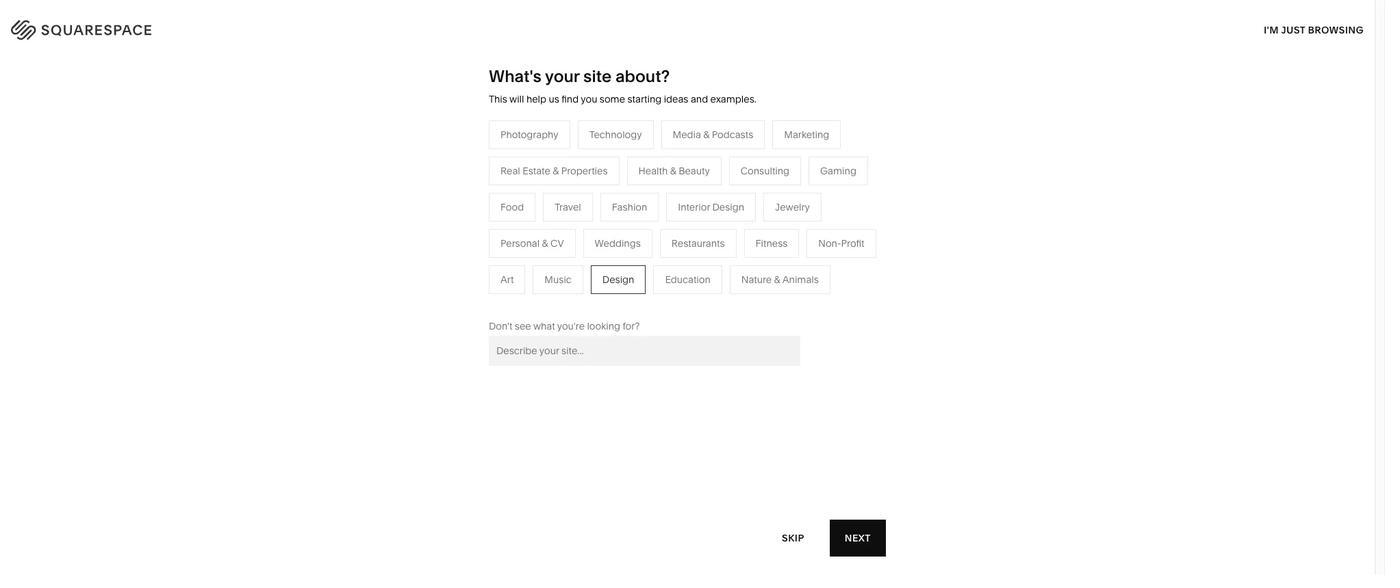 Task type: locate. For each thing, give the bounding box(es) containing it.
0 horizontal spatial media
[[529, 231, 557, 244]]

non- right community
[[448, 252, 470, 264]]

1 horizontal spatial weddings
[[595, 238, 641, 250]]

interior design
[[678, 201, 745, 214]]

starting
[[628, 93, 662, 105]]

Real Estate & Properties radio
[[489, 157, 619, 185]]

you
[[581, 93, 597, 105]]

podcasts inside radio
[[712, 129, 754, 141]]

estate
[[523, 165, 551, 177], [551, 293, 579, 305]]

estate down the music
[[551, 293, 579, 305]]

nature down fitness radio
[[742, 274, 772, 286]]

nature down the home
[[673, 211, 704, 223]]

restaurants
[[529, 211, 582, 223], [672, 238, 725, 250]]

what's your site about? this will help us find you some starting ideas and examples.
[[489, 66, 757, 105]]

0 vertical spatial animals
[[714, 211, 751, 223]]

0 vertical spatial estate
[[523, 165, 551, 177]]

Interior Design radio
[[667, 193, 756, 222]]

1 horizontal spatial fitness
[[756, 238, 788, 250]]

restaurants down nature & animals link
[[672, 238, 725, 250]]

will
[[510, 93, 524, 105]]

fitness inside radio
[[756, 238, 788, 250]]

0 vertical spatial podcasts
[[712, 129, 754, 141]]

0 vertical spatial design
[[713, 201, 745, 214]]

travel
[[529, 190, 555, 203], [555, 201, 581, 214]]

personal & cv
[[501, 238, 564, 250]]

animals inside option
[[783, 274, 819, 286]]

animals down decor
[[714, 211, 751, 223]]

0 vertical spatial media & podcasts
[[673, 129, 754, 141]]

design inside option
[[603, 274, 634, 286]]

&
[[704, 129, 710, 141], [553, 165, 559, 177], [670, 165, 676, 177], [703, 190, 709, 203], [706, 211, 712, 223], [559, 231, 566, 244], [542, 238, 548, 250], [439, 252, 445, 264], [774, 274, 781, 286], [581, 293, 587, 305]]

0 horizontal spatial real
[[501, 165, 520, 177]]

community & non-profits
[[384, 252, 498, 264]]

consulting
[[741, 165, 790, 177]]

0 horizontal spatial podcasts
[[568, 231, 609, 244]]

cv
[[551, 238, 564, 250]]

1 vertical spatial non-
[[448, 252, 470, 264]]

0 vertical spatial real estate & properties
[[501, 165, 608, 177]]

nature inside option
[[742, 274, 772, 286]]

photography
[[501, 129, 559, 141]]

properties inside radio
[[561, 165, 608, 177]]

1 horizontal spatial podcasts
[[712, 129, 754, 141]]

nature & animals down home & decor link
[[673, 211, 751, 223]]

profits
[[470, 252, 498, 264]]

1 horizontal spatial non-
[[819, 238, 841, 250]]

fitness down interior at the top
[[673, 231, 705, 244]]

properties
[[561, 165, 608, 177], [589, 293, 636, 305]]

real estate & properties up travel link
[[501, 165, 608, 177]]

podcasts
[[712, 129, 754, 141], [568, 231, 609, 244]]

i'm just browsing link
[[1264, 11, 1364, 49]]

Travel radio
[[543, 193, 593, 222]]

1 vertical spatial nature & animals
[[742, 274, 819, 286]]

for?
[[623, 320, 640, 333]]

Design radio
[[591, 266, 646, 294]]

media up beauty
[[673, 129, 701, 141]]

estate inside radio
[[523, 165, 551, 177]]

estate up travel link
[[523, 165, 551, 177]]

0 horizontal spatial design
[[603, 274, 634, 286]]

0 vertical spatial restaurants
[[529, 211, 582, 223]]

travel link
[[529, 190, 569, 203]]

don't see what you're looking for?
[[489, 320, 640, 333]]

home & decor link
[[673, 190, 753, 203]]

0 vertical spatial non-
[[819, 238, 841, 250]]

weddings up design option
[[595, 238, 641, 250]]

media
[[673, 129, 701, 141], [529, 231, 557, 244]]

degraw element
[[503, 468, 873, 576]]

media & podcasts down and
[[673, 129, 754, 141]]

0 horizontal spatial media & podcasts
[[529, 231, 609, 244]]

0 vertical spatial real
[[501, 165, 520, 177]]

design
[[713, 201, 745, 214], [603, 274, 634, 286]]

skip button
[[767, 520, 820, 558]]

Technology radio
[[578, 120, 654, 149]]

0 vertical spatial media
[[673, 129, 701, 141]]

nature & animals down fitness radio
[[742, 274, 819, 286]]

1 vertical spatial animals
[[783, 274, 819, 286]]

Personal & CV radio
[[489, 229, 576, 258]]

don't
[[489, 320, 513, 333]]

music
[[545, 274, 572, 286]]

0 vertical spatial weddings
[[595, 238, 641, 250]]

1 horizontal spatial nature
[[742, 274, 772, 286]]

properties up the 'travel' radio
[[561, 165, 608, 177]]

weddings down events link
[[529, 272, 575, 285]]

1 horizontal spatial animals
[[783, 274, 819, 286]]

media up events
[[529, 231, 557, 244]]

media & podcasts
[[673, 129, 754, 141], [529, 231, 609, 244]]

real
[[501, 165, 520, 177], [529, 293, 548, 305]]

1 vertical spatial podcasts
[[568, 231, 609, 244]]

Weddings radio
[[583, 229, 653, 258]]

1 vertical spatial restaurants
[[672, 238, 725, 250]]

1 vertical spatial nature
[[742, 274, 772, 286]]

fitness link
[[673, 231, 719, 244]]

& inside 'option'
[[670, 165, 676, 177]]

podcasts right 'cv'
[[568, 231, 609, 244]]

nature
[[673, 211, 704, 223], [742, 274, 772, 286]]

weddings
[[595, 238, 641, 250], [529, 272, 575, 285]]

nature & animals
[[673, 211, 751, 223], [742, 274, 819, 286]]

1 horizontal spatial restaurants
[[672, 238, 725, 250]]

0 vertical spatial properties
[[561, 165, 608, 177]]

community
[[384, 252, 437, 264]]

animals down fitness radio
[[783, 274, 819, 286]]

restaurants down travel link
[[529, 211, 582, 223]]

travel inside radio
[[555, 201, 581, 214]]

Non-Profit radio
[[807, 229, 876, 258]]

squarespace logo image
[[27, 16, 179, 38]]

Jewelry radio
[[764, 193, 822, 222]]

1 vertical spatial real estate & properties
[[529, 293, 636, 305]]

1 vertical spatial real
[[529, 293, 548, 305]]

media & podcasts down the restaurants link
[[529, 231, 609, 244]]

podcasts down examples.
[[712, 129, 754, 141]]

some
[[600, 93, 625, 105]]

non-
[[819, 238, 841, 250], [448, 252, 470, 264]]

0 horizontal spatial fitness
[[673, 231, 705, 244]]

1 vertical spatial weddings
[[529, 272, 575, 285]]

real estate & properties
[[501, 165, 608, 177], [529, 293, 636, 305]]

what
[[533, 320, 555, 333]]

you're
[[557, 320, 585, 333]]

fitness
[[673, 231, 705, 244], [756, 238, 788, 250]]

0 horizontal spatial estate
[[523, 165, 551, 177]]

1 horizontal spatial design
[[713, 201, 745, 214]]

media inside radio
[[673, 129, 701, 141]]

Art radio
[[489, 266, 526, 294]]

examples.
[[711, 93, 757, 105]]

real up food option
[[501, 165, 520, 177]]

real inside radio
[[501, 165, 520, 177]]

0 horizontal spatial weddings
[[529, 272, 575, 285]]

non- down jewelry radio
[[819, 238, 841, 250]]

and
[[691, 93, 708, 105]]

Education radio
[[654, 266, 722, 294]]

technology
[[589, 129, 642, 141]]

media & podcasts inside radio
[[673, 129, 754, 141]]

1 horizontal spatial estate
[[551, 293, 579, 305]]

1 horizontal spatial real
[[529, 293, 548, 305]]

next
[[845, 532, 871, 545]]

fitness up the nature & animals option
[[756, 238, 788, 250]]

1 horizontal spatial media
[[673, 129, 701, 141]]

travel up media & podcasts 'link'
[[555, 201, 581, 214]]

non- inside radio
[[819, 238, 841, 250]]

0 horizontal spatial non-
[[448, 252, 470, 264]]

home & decor
[[673, 190, 739, 203]]

1 vertical spatial design
[[603, 274, 634, 286]]

marketing
[[784, 129, 830, 141]]

looking
[[587, 320, 621, 333]]

real down the music
[[529, 293, 548, 305]]

properties up looking
[[589, 293, 636, 305]]

Don't see what you're looking for? field
[[489, 336, 801, 366]]

1 horizontal spatial media & podcasts
[[673, 129, 754, 141]]

Consulting radio
[[729, 157, 801, 185]]

nature & animals link
[[673, 211, 764, 223]]

home
[[673, 190, 701, 203]]

animals
[[714, 211, 751, 223], [783, 274, 819, 286]]

log
[[1323, 21, 1345, 34]]

0 vertical spatial nature
[[673, 211, 704, 223]]

i'm
[[1264, 24, 1279, 36]]

real estate & properties up you're
[[529, 293, 636, 305]]

Media & Podcasts radio
[[661, 120, 765, 149]]

real estate & properties link
[[529, 293, 650, 305]]

jewelry
[[775, 201, 810, 214]]



Task type: vqa. For each thing, say whether or not it's contained in the screenshot.
'estate' inside the the Real Estate & Properties radio
no



Task type: describe. For each thing, give the bounding box(es) containing it.
profit
[[841, 238, 865, 250]]

food
[[501, 201, 524, 214]]

beauty
[[679, 165, 710, 177]]

skip
[[782, 532, 805, 545]]

restaurants inside "radio"
[[672, 238, 725, 250]]

next button
[[830, 520, 886, 557]]

log             in
[[1323, 21, 1358, 34]]

your
[[545, 66, 580, 86]]

what's
[[489, 66, 542, 86]]

events link
[[529, 252, 572, 264]]

non-profit
[[819, 238, 865, 250]]

ideas
[[664, 93, 689, 105]]

about?
[[616, 66, 670, 86]]

find
[[562, 93, 579, 105]]

Music radio
[[533, 266, 583, 294]]

events
[[529, 252, 559, 264]]

this
[[489, 93, 507, 105]]

Health & Beauty radio
[[627, 157, 722, 185]]

site
[[584, 66, 612, 86]]

Nature & Animals radio
[[730, 266, 831, 294]]

art
[[501, 274, 514, 286]]

real estate & properties inside radio
[[501, 165, 608, 177]]

nature & animals inside option
[[742, 274, 819, 286]]

travel down real estate & properties radio
[[529, 190, 555, 203]]

0 horizontal spatial restaurants
[[529, 211, 582, 223]]

Photography radio
[[489, 120, 570, 149]]

us
[[549, 93, 559, 105]]

0 horizontal spatial nature
[[673, 211, 704, 223]]

0 horizontal spatial animals
[[714, 211, 751, 223]]

health & beauty
[[639, 165, 710, 177]]

i'm just browsing
[[1264, 24, 1364, 36]]

Marketing radio
[[773, 120, 841, 149]]

1 vertical spatial estate
[[551, 293, 579, 305]]

1 vertical spatial media
[[529, 231, 557, 244]]

squarespace logo link
[[27, 16, 294, 38]]

Food radio
[[489, 193, 536, 222]]

education
[[665, 274, 711, 286]]

weddings inside option
[[595, 238, 641, 250]]

design inside radio
[[713, 201, 745, 214]]

1 vertical spatial media & podcasts
[[529, 231, 609, 244]]

see
[[515, 320, 531, 333]]

health
[[639, 165, 668, 177]]

Fitness radio
[[744, 229, 799, 258]]

degraw image
[[503, 468, 873, 576]]

Restaurants radio
[[660, 229, 737, 258]]

personal
[[501, 238, 540, 250]]

fashion
[[612, 201, 647, 214]]

gaming
[[821, 165, 857, 177]]

just
[[1281, 24, 1306, 36]]

community & non-profits link
[[384, 252, 512, 264]]

1 vertical spatial properties
[[589, 293, 636, 305]]

Fashion radio
[[600, 193, 659, 222]]

weddings link
[[529, 272, 588, 285]]

Gaming radio
[[809, 157, 868, 185]]

browsing
[[1308, 24, 1364, 36]]

decor
[[712, 190, 739, 203]]

log             in link
[[1323, 21, 1358, 34]]

media & podcasts link
[[529, 231, 623, 244]]

0 vertical spatial nature & animals
[[673, 211, 751, 223]]

in
[[1347, 21, 1358, 34]]

interior
[[678, 201, 710, 214]]

help
[[527, 93, 547, 105]]

restaurants link
[[529, 211, 596, 223]]



